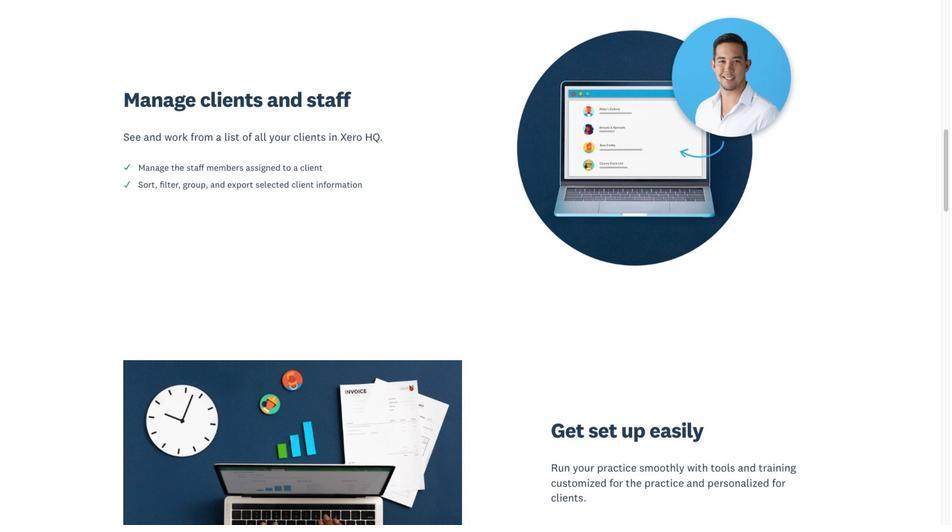Task type: vqa. For each thing, say whether or not it's contained in the screenshot.
terms
no



Task type: locate. For each thing, give the bounding box(es) containing it.
a list of all an accounting practice's clients displays on a laptop. image
[[480, 6, 818, 277]]



